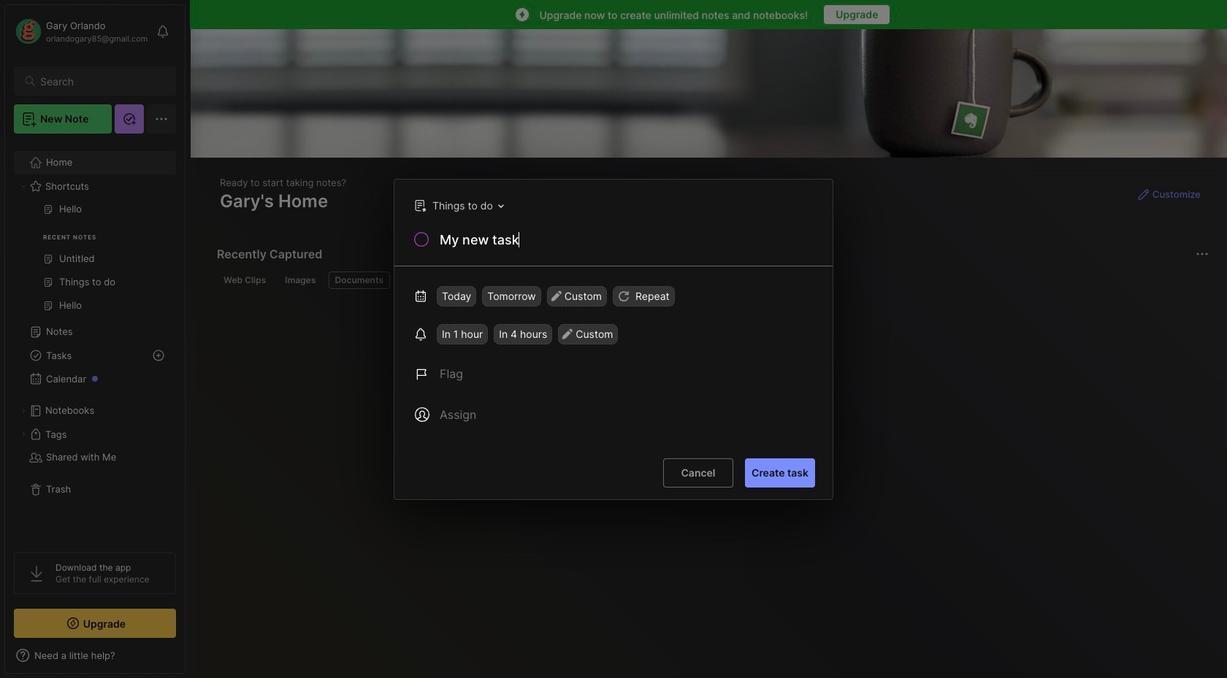 Task type: locate. For each thing, give the bounding box(es) containing it.
Enter task text field
[[438, 231, 815, 252]]

group
[[14, 198, 175, 327]]

none search field inside main element
[[40, 72, 163, 90]]

Go to note or move task field
[[407, 195, 509, 216]]

expand notebooks image
[[19, 407, 28, 416]]

5 tab from the left
[[440, 272, 481, 289]]

main element
[[0, 0, 190, 679]]

tree
[[5, 142, 185, 540]]

3 tab from the left
[[328, 272, 390, 289]]

tab list
[[217, 272, 1207, 289]]

tab
[[217, 272, 273, 289], [279, 272, 323, 289], [328, 272, 390, 289], [396, 272, 434, 289], [440, 272, 481, 289]]

None search field
[[40, 72, 163, 90]]



Task type: describe. For each thing, give the bounding box(es) containing it.
expand tags image
[[19, 430, 28, 439]]

4 tab from the left
[[396, 272, 434, 289]]

1 tab from the left
[[217, 272, 273, 289]]

2 tab from the left
[[279, 272, 323, 289]]

group inside "tree"
[[14, 198, 175, 327]]

tree inside main element
[[5, 142, 185, 540]]

Search text field
[[40, 75, 163, 88]]



Task type: vqa. For each thing, say whether or not it's contained in the screenshot.
Search text box
yes



